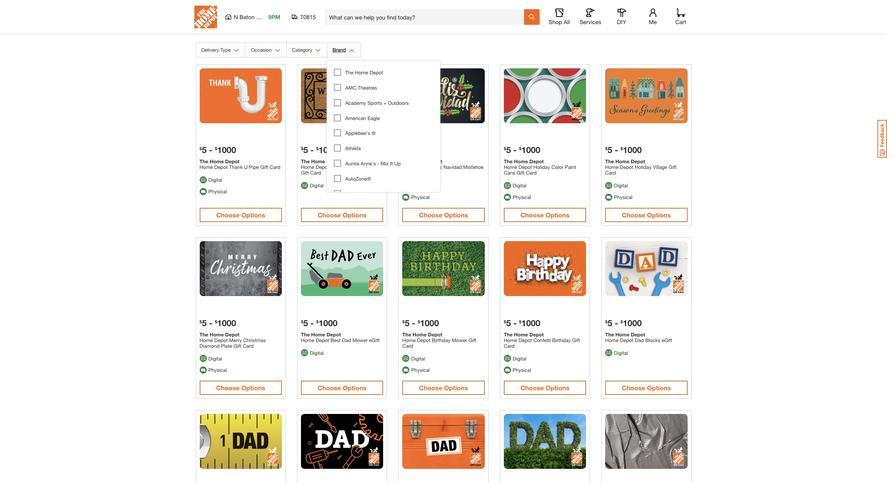 Task type: locate. For each thing, give the bounding box(es) containing it.
choose options button for navidad
[[403, 208, 485, 222]]

2 dad from the left
[[635, 337, 644, 343]]

physical image for the home depot home depot holiday village gift card
[[606, 194, 613, 201]]

choose for village
[[622, 211, 646, 219]]

amc
[[346, 85, 357, 91]]

baton
[[240, 13, 255, 20]]

1000 for color
[[522, 145, 541, 155]]

home depot dad toolbox egift image
[[403, 414, 485, 469]]

open arrow image
[[234, 49, 239, 52]]

options for navidad
[[445, 211, 468, 219]]

- for the home depot home depot dad blocks egift
[[615, 318, 619, 328]]

home depot merry christmas diamond plate gift card image
[[200, 241, 282, 296]]

the home depot home depot merry christmas diamond plate gift card
[[200, 332, 266, 349]]

birthday inside the home depot home depot birthday mower gift card
[[432, 337, 451, 343]]

1 birthday from the left
[[432, 337, 451, 343]]

digital down the home depot home depot confetti birthday gift card
[[513, 356, 527, 362]]

choose options button for home
[[301, 208, 384, 222]]

$ 5 - $ 1000 up the best
[[301, 318, 338, 328]]

gift inside the home depot home depot feliz navidad mistletoe gift card
[[403, 170, 411, 176]]

choose options for dad
[[318, 384, 367, 392]]

- for the home depot home depot best dad mower egift
[[311, 318, 314, 328]]

digital down diamond
[[209, 356, 222, 362]]

auntie anne's - mix it up
[[346, 161, 401, 167]]

the inside the home depot home depot merry christmas diamond plate gift card
[[200, 332, 209, 338]]

the home depot
[[346, 69, 383, 75]]

$ 5 - $ 1000 up the home depot home depot welcome home mat gift card
[[301, 145, 338, 155]]

the home depot home depot confetti birthday gift card
[[504, 332, 581, 349]]

$ 5 - $ 1000 up thank
[[200, 145, 236, 155]]

christmas
[[243, 337, 266, 343]]

dad right the best
[[342, 337, 351, 343]]

digital down the home depot home depot best dad mower egift
[[310, 350, 324, 356]]

cart
[[676, 18, 687, 25]]

open arrow image
[[275, 49, 281, 52], [316, 49, 321, 52], [349, 49, 355, 52]]

digital image for the home depot home depot best dad mower egift
[[301, 349, 308, 356]]

$ 5 - $ 1000 for the home depot home depot best dad mower egift
[[301, 318, 338, 328]]

1000 for mower
[[420, 318, 439, 328]]

- up the home depot home depot welcome home mat gift card
[[311, 145, 314, 155]]

best
[[331, 337, 341, 343]]

me
[[649, 18, 657, 25]]

$ 5 - $ 1000 up the home depot home depot birthday mower gift card
[[403, 318, 439, 328]]

- for the home depot home depot welcome home mat gift card
[[311, 145, 314, 155]]

5 for the home depot home depot confetti birthday gift card
[[507, 318, 511, 328]]

category link
[[287, 43, 327, 57]]

2 / 3 group
[[196, 0, 692, 4]]

1000 up the home depot home depot holiday color paint cans gift card
[[522, 145, 541, 155]]

outdoors
[[388, 100, 409, 106]]

the for the home depot home depot birthday mower gift card
[[403, 332, 412, 338]]

color
[[552, 164, 564, 170]]

5 for the home depot home depot birthday mower gift card
[[405, 318, 410, 328]]

5
[[202, 145, 207, 155], [304, 145, 308, 155], [507, 145, 511, 155], [608, 145, 613, 155], [202, 318, 207, 328], [304, 318, 308, 328], [405, 318, 410, 328], [507, 318, 511, 328], [608, 318, 613, 328]]

1000
[[217, 145, 236, 155], [319, 145, 338, 155], [522, 145, 541, 155], [623, 145, 642, 155], [217, 318, 236, 328], [319, 318, 338, 328], [420, 318, 439, 328], [522, 318, 541, 328], [623, 318, 642, 328]]

services button
[[580, 9, 602, 26]]

- for the home depot home depot holiday color paint cans gift card
[[514, 145, 517, 155]]

mistletoe
[[464, 164, 484, 170]]

card inside the home depot home depot welcome home mat gift card
[[310, 170, 321, 176]]

holiday
[[534, 164, 550, 170], [635, 164, 652, 170]]

5 for the home depot home depot thank u pipe gift card
[[202, 145, 207, 155]]

digital down cans
[[513, 183, 527, 189]]

1 horizontal spatial mower
[[452, 337, 467, 343]]

the inside the home depot home depot confetti birthday gift card
[[504, 332, 513, 338]]

1000 up the best
[[319, 318, 338, 328]]

mower inside the home depot home depot birthday mower gift card
[[452, 337, 467, 343]]

1 horizontal spatial holiday
[[635, 164, 652, 170]]

$ 5 - $ 1000 for the home depot home depot dad blocks egift
[[606, 318, 642, 328]]

the inside the home depot home depot best dad mower egift
[[301, 332, 310, 338]]

card inside the home depot home depot confetti birthday gift card
[[504, 343, 515, 349]]

1 horizontal spatial egift
[[662, 337, 673, 343]]

occasion link
[[246, 43, 287, 57]]

american
[[346, 115, 366, 121]]

thank
[[229, 164, 243, 170]]

choose for u
[[216, 211, 240, 219]]

eagle
[[368, 115, 380, 121]]

open arrow image right category
[[316, 49, 321, 52]]

delivery
[[201, 47, 219, 53]]

card
[[270, 164, 281, 170], [310, 170, 321, 176], [412, 170, 423, 176], [526, 170, 537, 176], [606, 170, 616, 176], [243, 343, 254, 349], [403, 343, 413, 349], [504, 343, 515, 349]]

the
[[346, 69, 354, 75], [200, 159, 209, 165], [301, 159, 310, 165], [403, 159, 412, 165], [504, 159, 513, 165], [606, 159, 614, 165], [200, 332, 209, 338], [301, 332, 310, 338], [403, 332, 412, 338], [504, 332, 513, 338], [606, 332, 614, 338]]

choose options button
[[200, 208, 282, 222], [301, 208, 384, 222], [403, 208, 485, 222], [504, 208, 587, 222], [606, 208, 688, 222], [200, 381, 282, 395], [301, 381, 384, 395], [403, 381, 485, 395], [504, 381, 587, 395], [606, 381, 688, 395]]

options for color
[[546, 211, 570, 219]]

1000 up the home depot home depot birthday mower gift card
[[420, 318, 439, 328]]

choose options for birthday
[[521, 384, 570, 392]]

home depot best dad mower egift image
[[301, 241, 384, 296]]

the home depot home depot dad blocks egift
[[606, 332, 673, 343]]

®
[[372, 130, 376, 136]]

gift
[[261, 164, 268, 170], [669, 164, 677, 170], [301, 170, 309, 176], [403, 170, 411, 176], [517, 170, 525, 176], [469, 337, 477, 343], [573, 337, 581, 343], [234, 343, 242, 349]]

gift inside the home depot home depot thank u pipe gift card
[[261, 164, 268, 170]]

physical image
[[403, 194, 410, 201], [504, 194, 511, 201], [606, 194, 613, 201], [200, 367, 207, 374], [403, 367, 410, 374], [504, 367, 511, 374]]

digital down the home depot home depot birthday mower gift card
[[412, 356, 425, 362]]

the inside the home depot home depot welcome home mat gift card
[[301, 159, 310, 165]]

- up the home depot home depot confetti birthday gift card
[[514, 318, 517, 328]]

holiday inside the home depot home depot holiday color paint cans gift card
[[534, 164, 550, 170]]

options for mower
[[445, 384, 468, 392]]

delivery type link
[[196, 43, 245, 57]]

5 for the home depot home depot welcome home mat gift card
[[304, 145, 308, 155]]

digital down the home depot home depot thank u pipe gift card
[[209, 177, 222, 183]]

open arrow image right brand
[[349, 49, 355, 52]]

1000 for dad
[[319, 318, 338, 328]]

What can we help you find today? search field
[[329, 10, 524, 24]]

shop all
[[549, 18, 570, 25]]

choose options
[[216, 211, 265, 219], [318, 211, 367, 219], [419, 211, 468, 219], [521, 211, 570, 219], [622, 211, 671, 219], [216, 384, 265, 392], [318, 384, 367, 392], [419, 384, 468, 392], [521, 384, 570, 392], [622, 384, 671, 392]]

2 egift from the left
[[662, 337, 673, 343]]

- up diamond
[[209, 318, 213, 328]]

holiday inside the home depot home depot holiday village gift card
[[635, 164, 652, 170]]

dad left "blocks"
[[635, 337, 644, 343]]

physical for home depot birthday mower gift card
[[412, 367, 430, 373]]

the inside the home depot home depot thank u pipe gift card
[[200, 159, 209, 165]]

- up the home depot home depot birthday mower gift card
[[412, 318, 416, 328]]

dad inside the home depot home depot best dad mower egift
[[342, 337, 351, 343]]

physical
[[209, 189, 227, 195], [412, 194, 430, 200], [513, 194, 531, 200], [615, 194, 633, 200], [209, 367, 227, 373], [412, 367, 430, 373], [513, 367, 531, 373]]

options
[[242, 211, 265, 219], [343, 211, 367, 219], [445, 211, 468, 219], [546, 211, 570, 219], [647, 211, 671, 219], [242, 384, 265, 392], [343, 384, 367, 392], [445, 384, 468, 392], [546, 384, 570, 392], [647, 384, 671, 392]]

up
[[395, 161, 401, 167]]

- up the home depot home depot holiday village gift card
[[615, 145, 619, 155]]

1000 up the home depot home depot welcome home mat gift card
[[319, 145, 338, 155]]

digital
[[209, 177, 222, 183], [310, 183, 324, 189], [513, 183, 527, 189], [615, 183, 628, 189], [310, 350, 324, 356], [615, 350, 628, 356], [209, 356, 222, 362], [412, 356, 425, 362], [513, 356, 527, 362]]

it
[[390, 161, 393, 167]]

$ 5 - $ 1000 up the home depot home depot holiday village gift card
[[606, 145, 642, 155]]

1 mower from the left
[[353, 337, 368, 343]]

1 egift from the left
[[369, 337, 380, 343]]

+
[[384, 100, 387, 106]]

the inside the home depot home depot feliz navidad mistletoe gift card
[[403, 159, 412, 165]]

next slide image
[[680, 10, 686, 16]]

1000 up the home depot home depot dad blocks egift
[[623, 318, 642, 328]]

0 horizontal spatial holiday
[[534, 164, 550, 170]]

type
[[220, 47, 231, 53]]

9pm
[[268, 13, 281, 20]]

$ 5 - $ 1000 up the home depot home depot merry christmas diamond plate gift card
[[200, 318, 236, 328]]

home depot dad blocks egift image
[[606, 241, 688, 296]]

autozone®
[[346, 176, 371, 182]]

$ 5 - $ 1000 up the home depot home depot confetti birthday gift card
[[504, 318, 541, 328]]

the home depot home depot best dad mower egift
[[301, 332, 380, 343]]

services
[[580, 18, 602, 25]]

1 open arrow image from the left
[[275, 49, 281, 52]]

3 open arrow image from the left
[[349, 49, 355, 52]]

$ 5 - $ 1000 for the home depot home depot thank u pipe gift card
[[200, 145, 236, 155]]

0 horizontal spatial egift
[[369, 337, 380, 343]]

1 horizontal spatial dad
[[635, 337, 644, 343]]

2 open arrow image from the left
[[316, 49, 321, 52]]

home
[[355, 69, 369, 75], [210, 159, 224, 165], [311, 159, 325, 165], [413, 159, 427, 165], [514, 159, 528, 165], [616, 159, 630, 165], [200, 164, 213, 170], [301, 164, 315, 170], [353, 164, 366, 170], [403, 164, 416, 170], [504, 164, 518, 170], [606, 164, 619, 170], [210, 332, 224, 338], [311, 332, 325, 338], [413, 332, 427, 338], [514, 332, 528, 338], [616, 332, 630, 338], [200, 337, 213, 343], [301, 337, 315, 343], [403, 337, 416, 343], [504, 337, 518, 343], [606, 337, 619, 343]]

1 holiday from the left
[[534, 164, 550, 170]]

cart link
[[674, 9, 689, 26]]

card inside the home depot home depot holiday village gift card
[[606, 170, 616, 176]]

- for the home depot home depot holiday village gift card
[[615, 145, 619, 155]]

the home depot home depot birthday mower gift card
[[403, 332, 477, 349]]

dad
[[342, 337, 351, 343], [635, 337, 644, 343]]

$ 5 - $ 1000 up the home depot home depot holiday color paint cans gift card
[[504, 145, 541, 155]]

1000 for u
[[217, 145, 236, 155]]

options for birthday
[[546, 384, 570, 392]]

0 horizontal spatial open arrow image
[[275, 49, 281, 52]]

home depot feliz navidad mistletoe gift card image
[[403, 68, 485, 123]]

1000 up thank
[[217, 145, 236, 155]]

open arrow image inside category link
[[316, 49, 321, 52]]

physical image
[[200, 188, 207, 195]]

physical for home depot confetti birthday gift card
[[513, 367, 531, 373]]

the for the home depot home depot best dad mower egift
[[301, 332, 310, 338]]

home depot holiday village gift card image
[[606, 68, 688, 123]]

1000 up the home depot home depot holiday village gift card
[[623, 145, 642, 155]]

gift inside the home depot home depot merry christmas diamond plate gift card
[[234, 343, 242, 349]]

$
[[200, 146, 202, 151], [215, 146, 217, 151], [301, 146, 304, 151], [316, 146, 319, 151], [504, 146, 507, 151], [519, 146, 522, 151], [606, 146, 608, 151], [621, 146, 623, 151], [200, 319, 202, 324], [215, 319, 217, 324], [301, 319, 304, 324], [316, 319, 319, 324], [403, 319, 405, 324], [418, 319, 420, 324], [504, 319, 507, 324], [519, 319, 522, 324], [606, 319, 608, 324], [621, 319, 623, 324]]

-
[[209, 145, 213, 155], [311, 145, 314, 155], [514, 145, 517, 155], [615, 145, 619, 155], [378, 161, 380, 167], [209, 318, 213, 328], [311, 318, 314, 328], [412, 318, 416, 328], [514, 318, 517, 328], [615, 318, 619, 328]]

open arrow image inside brand link
[[349, 49, 355, 52]]

choose for mower
[[419, 384, 443, 392]]

- for the home depot home depot birthday mower gift card
[[412, 318, 416, 328]]

2 holiday from the left
[[635, 164, 652, 170]]

- for the home depot home depot thank u pipe gift card
[[209, 145, 213, 155]]

physical image for the home depot home depot holiday color paint cans gift card
[[504, 194, 511, 201]]

card inside the home depot home depot thank u pipe gift card
[[270, 164, 281, 170]]

- up the home depot home depot thank u pipe gift card
[[209, 145, 213, 155]]

birthday
[[432, 337, 451, 343], [553, 337, 571, 343]]

the home depot home depot feliz navidad mistletoe gift card
[[403, 159, 484, 176]]

$ 5 - $ 1000 for the home depot home depot welcome home mat gift card
[[301, 145, 338, 155]]

1 dad from the left
[[342, 337, 351, 343]]

amc theatres
[[346, 85, 377, 91]]

digital image for the home depot home depot welcome home mat gift card
[[301, 182, 308, 189]]

0 horizontal spatial dad
[[342, 337, 351, 343]]

digital image for home depot thank u pipe gift card
[[200, 176, 207, 183]]

options for blocks
[[647, 384, 671, 392]]

the inside the home depot home depot birthday mower gift card
[[403, 332, 412, 338]]

0 horizontal spatial birthday
[[432, 337, 451, 343]]

welcome
[[331, 164, 351, 170]]

n
[[234, 13, 238, 20]]

1000 up the home depot home depot merry christmas diamond plate gift card
[[217, 318, 236, 328]]

sports
[[368, 100, 382, 106]]

card inside the home depot home depot merry christmas diamond plate gift card
[[243, 343, 254, 349]]

athleta
[[346, 145, 361, 151]]

gift inside the home depot home depot holiday village gift card
[[669, 164, 677, 170]]

holiday for village
[[635, 164, 652, 170]]

card inside the home depot home depot feliz navidad mistletoe gift card
[[412, 170, 423, 176]]

holiday left village
[[635, 164, 652, 170]]

2 birthday from the left
[[553, 337, 571, 343]]

home depot dad topiary egift image
[[504, 414, 587, 469]]

0 horizontal spatial mower
[[353, 337, 368, 343]]

open arrow image inside occasion link
[[275, 49, 281, 52]]

digital image
[[301, 182, 308, 189], [504, 182, 511, 189], [301, 349, 308, 356], [606, 349, 613, 356], [403, 355, 410, 362]]

the for the home depot home depot confetti birthday gift card
[[504, 332, 513, 338]]

1000 for village
[[623, 145, 642, 155]]

the for the home depot home depot merry christmas diamond plate gift card
[[200, 332, 209, 338]]

bp
[[346, 191, 352, 197]]

digital for the home depot home depot confetti birthday gift card
[[513, 356, 527, 362]]

1 horizontal spatial open arrow image
[[316, 49, 321, 52]]

navidad
[[444, 164, 462, 170]]

gift inside the home depot home depot welcome home mat gift card
[[301, 170, 309, 176]]

- for the home depot home depot merry christmas diamond plate gift card
[[209, 318, 213, 328]]

digital image
[[200, 176, 207, 183], [606, 182, 613, 189], [200, 355, 207, 362], [504, 355, 511, 362]]

choose options button for birthday
[[504, 381, 587, 395]]

digital for the home depot home depot holiday village gift card
[[615, 183, 628, 189]]

physical for home depot merry christmas diamond plate gift card
[[209, 367, 227, 373]]

the inside the home depot home depot dad blocks egift
[[606, 332, 614, 338]]

digital down the home depot home depot holiday village gift card
[[615, 183, 628, 189]]

paint
[[565, 164, 577, 170]]

- up the home depot home depot best dad mower egift
[[311, 318, 314, 328]]

the inside the home depot home depot holiday village gift card
[[606, 159, 614, 165]]

options for home
[[343, 211, 367, 219]]

2 mower from the left
[[452, 337, 467, 343]]

the home depot logo image
[[194, 6, 217, 28]]

- up cans
[[514, 145, 517, 155]]

2 horizontal spatial open arrow image
[[349, 49, 355, 52]]

egift
[[369, 337, 380, 343], [662, 337, 673, 343]]

holiday left color
[[534, 164, 550, 170]]

the inside the home depot home depot holiday color paint cans gift card
[[504, 159, 513, 165]]

open arrow image for occasion
[[275, 49, 281, 52]]

digital down the home depot home depot dad blocks egift
[[615, 350, 628, 356]]

gift inside the home depot home depot birthday mower gift card
[[469, 337, 477, 343]]

- up the home depot home depot dad blocks egift
[[615, 318, 619, 328]]

$ 5 - $ 1000 up the home depot home depot dad blocks egift
[[606, 318, 642, 328]]

$ 5 - $ 1000 for the home depot home depot merry christmas diamond plate gift card
[[200, 318, 236, 328]]

$ 5 - $ 1000
[[200, 145, 236, 155], [301, 145, 338, 155], [504, 145, 541, 155], [606, 145, 642, 155], [200, 318, 236, 328], [301, 318, 338, 328], [403, 318, 439, 328], [504, 318, 541, 328], [606, 318, 642, 328]]

choose
[[216, 211, 240, 219], [318, 211, 341, 219], [419, 211, 443, 219], [521, 211, 544, 219], [622, 211, 646, 219], [216, 384, 240, 392], [318, 384, 341, 392], [419, 384, 443, 392], [521, 384, 544, 392], [622, 384, 646, 392]]

choose for dad
[[318, 384, 341, 392]]

$ 5 - $ 1000 for the home depot home depot confetti birthday gift card
[[504, 318, 541, 328]]

1000 up the home depot home depot confetti birthday gift card
[[522, 318, 541, 328]]

n baton rouge
[[234, 13, 273, 20]]

applebee's
[[346, 130, 371, 136]]

1000 for blocks
[[623, 318, 642, 328]]

choose for blocks
[[622, 384, 646, 392]]

1 horizontal spatial birthday
[[553, 337, 571, 343]]

open arrow image right the occasion
[[275, 49, 281, 52]]

merry
[[229, 337, 242, 343]]

open arrow image for category
[[316, 49, 321, 52]]

mower
[[353, 337, 368, 343], [452, 337, 467, 343]]

5 for the home depot home depot holiday village gift card
[[608, 145, 613, 155]]



Task type: describe. For each thing, give the bounding box(es) containing it.
the home depot home depot holiday color paint cans gift card
[[504, 159, 577, 176]]

home depot dad ruler gift card image
[[200, 414, 282, 469]]

home depot holiday color paint cans gift card image
[[504, 68, 587, 123]]

brand
[[333, 47, 346, 53]]

u
[[244, 164, 248, 170]]

home depot birthday mower gift card image
[[403, 241, 485, 296]]

options for village
[[647, 211, 671, 219]]

physical image for the home depot home depot confetti birthday gift card
[[504, 367, 511, 374]]

feliz
[[432, 164, 442, 170]]

open arrow image for brand
[[349, 49, 355, 52]]

options for christmas
[[242, 384, 265, 392]]

digital image for home depot merry christmas diamond plate gift card
[[200, 355, 207, 362]]

egift inside the home depot home depot dad blocks egift
[[662, 337, 673, 343]]

anne's
[[361, 161, 376, 167]]

diy
[[618, 18, 627, 25]]

- for the home depot home depot confetti birthday gift card
[[514, 318, 517, 328]]

the for the home depot home depot dad blocks egift
[[606, 332, 614, 338]]

choose options button for u
[[200, 208, 282, 222]]

dad inside the home depot home depot dad blocks egift
[[635, 337, 644, 343]]

the for the home depot home depot holiday village gift card
[[606, 159, 614, 165]]

card inside the home depot home depot birthday mower gift card
[[403, 343, 413, 349]]

1000 for birthday
[[522, 318, 541, 328]]

choose for birthday
[[521, 384, 544, 392]]

choose options for navidad
[[419, 211, 468, 219]]

digital for the home depot home depot birthday mower gift card
[[412, 356, 425, 362]]

choose for christmas
[[216, 384, 240, 392]]

choose options button for mower
[[403, 381, 485, 395]]

category
[[292, 47, 313, 53]]

digital image for the home depot home depot dad blocks egift
[[606, 349, 613, 356]]

70815
[[300, 13, 316, 20]]

applebee's ®
[[346, 130, 376, 136]]

choose for color
[[521, 211, 544, 219]]

5 for the home depot home depot dad blocks egift
[[608, 318, 613, 328]]

theatres
[[358, 85, 377, 91]]

physical for home depot holiday village gift card
[[615, 194, 633, 200]]

choose options button for christmas
[[200, 381, 282, 395]]

digital for the home depot home depot merry christmas diamond plate gift card
[[209, 356, 222, 362]]

gift inside the home depot home depot confetti birthday gift card
[[573, 337, 581, 343]]

all
[[564, 18, 570, 25]]

diamond
[[200, 343, 220, 349]]

mower inside the home depot home depot best dad mower egift
[[353, 337, 368, 343]]

choose options for christmas
[[216, 384, 265, 392]]

the for the home depot home depot thank u pipe gift card
[[200, 159, 209, 165]]

5 for the home depot home depot best dad mower egift
[[304, 318, 308, 328]]

digital image for home depot holiday village gift card
[[606, 182, 613, 189]]

academy sports + outdoors
[[346, 100, 409, 106]]

choose options for village
[[622, 211, 671, 219]]

physical for home depot thank u pipe gift card
[[209, 189, 227, 195]]

mix
[[381, 161, 389, 167]]

holiday for color
[[534, 164, 550, 170]]

feedback link image
[[878, 120, 888, 158]]

choose options button for dad
[[301, 381, 384, 395]]

previous slide image
[[652, 10, 658, 16]]

options for u
[[242, 211, 265, 219]]

me button
[[642, 9, 665, 26]]

digital image for home depot confetti birthday gift card
[[504, 355, 511, 362]]

shop all button
[[548, 9, 571, 26]]

choose options for mower
[[419, 384, 468, 392]]

- left mix
[[378, 161, 380, 167]]

home depot thank u pipe gift card image
[[200, 68, 282, 123]]

digital for the home depot home depot thank u pipe gift card
[[209, 177, 222, 183]]

the home depot home depot welcome home mat gift card
[[301, 159, 376, 176]]

the for the home depot
[[346, 69, 354, 75]]

options for dad
[[343, 384, 367, 392]]

village
[[653, 164, 668, 170]]

physical image for the home depot home depot feliz navidad mistletoe gift card
[[403, 194, 410, 201]]

confetti
[[534, 337, 551, 343]]

card inside the home depot home depot holiday color paint cans gift card
[[526, 170, 537, 176]]

choose options for blocks
[[622, 384, 671, 392]]

gift inside the home depot home depot holiday color paint cans gift card
[[517, 170, 525, 176]]

home depot confetti birthday gift card image
[[504, 241, 587, 296]]

physical image for the home depot home depot merry christmas diamond plate gift card
[[200, 367, 207, 374]]

brand link
[[327, 43, 361, 57]]

home depot duct tape gift card image
[[606, 414, 688, 469]]

american eagle
[[346, 115, 380, 121]]

the home depot home depot holiday village gift card
[[606, 159, 677, 176]]

choose options button for color
[[504, 208, 587, 222]]

70815 button
[[292, 13, 316, 21]]

choose options button for village
[[606, 208, 688, 222]]

choose options for color
[[521, 211, 570, 219]]

physical image for the home depot home depot birthday mower gift card
[[403, 367, 410, 374]]

1000 for christmas
[[217, 318, 236, 328]]

1000 for home
[[319, 145, 338, 155]]

5 for the home depot home depot merry christmas diamond plate gift card
[[202, 318, 207, 328]]

digital down the home depot home depot welcome home mat gift card
[[310, 183, 324, 189]]

physical for home depot feliz navidad mistletoe gift card
[[412, 194, 430, 200]]

the for the home depot home depot holiday color paint cans gift card
[[504, 159, 513, 165]]

the for the home depot home depot feliz navidad mistletoe gift card
[[403, 159, 412, 165]]

choose for home
[[318, 211, 341, 219]]

rouge
[[256, 13, 273, 20]]

home depot welcome home mat gift card image
[[301, 68, 384, 123]]

$ 5 - $ 1000 for the home depot home depot holiday village gift card
[[606, 145, 642, 155]]

digital for the home depot home depot holiday color paint cans gift card
[[513, 183, 527, 189]]

plate
[[221, 343, 232, 349]]

the for the home depot home depot welcome home mat gift card
[[301, 159, 310, 165]]

pipe
[[249, 164, 259, 170]]

choose options button for blocks
[[606, 381, 688, 395]]

occasion
[[251, 47, 272, 53]]

diy button
[[611, 9, 633, 26]]

mat
[[367, 164, 376, 170]]

shop
[[549, 18, 563, 25]]

5 for the home depot home depot holiday color paint cans gift card
[[507, 145, 511, 155]]

academy
[[346, 100, 366, 106]]

birthday inside the home depot home depot confetti birthday gift card
[[553, 337, 571, 343]]

choose options for u
[[216, 211, 265, 219]]

auntie
[[346, 161, 360, 167]]

$ 5 - $ 1000 for the home depot home depot holiday color paint cans gift card
[[504, 145, 541, 155]]

blocks
[[646, 337, 661, 343]]

egift inside the home depot home depot best dad mower egift
[[369, 337, 380, 343]]

physical for home depot holiday color paint cans gift card
[[513, 194, 531, 200]]

home depot dad tool icons egift image
[[301, 414, 384, 469]]

choose for navidad
[[419, 211, 443, 219]]

cans
[[504, 170, 516, 176]]

the home depot home depot thank u pipe gift card
[[200, 159, 281, 170]]

delivery type
[[201, 47, 231, 53]]



Task type: vqa. For each thing, say whether or not it's contained in the screenshot.
the bottommost &
no



